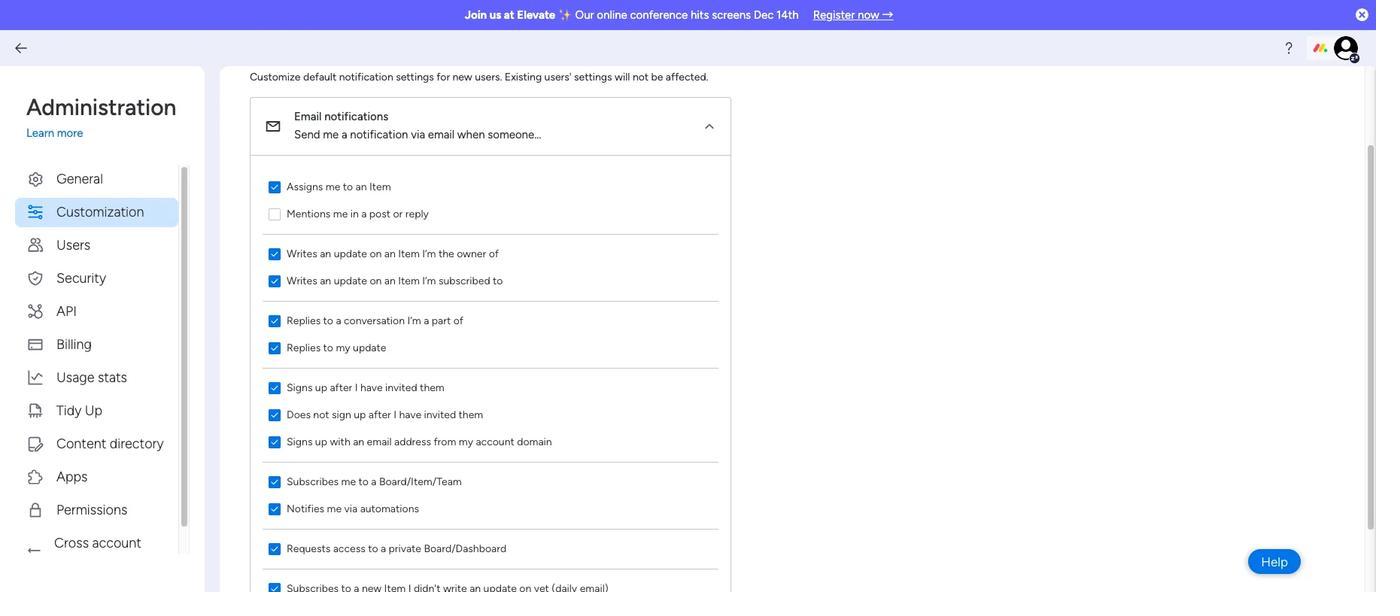 Task type: vqa. For each thing, say whether or not it's contained in the screenshot.
users'
yes



Task type: describe. For each thing, give the bounding box(es) containing it.
tidy
[[56, 402, 82, 419]]

elevate
[[517, 8, 556, 22]]

post
[[369, 208, 391, 220]]

1 vertical spatial have
[[399, 409, 422, 421]]

on for subscribed
[[370, 275, 382, 287]]

a up automations
[[371, 476, 377, 488]]

to right subscribed
[[493, 275, 503, 287]]

users button
[[15, 231, 178, 260]]

usage
[[56, 369, 94, 386]]

0 horizontal spatial not
[[313, 409, 329, 421]]

conversation
[[344, 315, 405, 327]]

the
[[439, 248, 454, 260]]

copier
[[54, 555, 92, 572]]

owner
[[457, 248, 486, 260]]

new
[[453, 71, 473, 83]]

register now → link
[[813, 8, 894, 22]]

a left private
[[381, 543, 386, 555]]

a right in
[[361, 208, 367, 220]]

an up replies to a conversation i'm a part of
[[320, 275, 331, 287]]

to right access
[[368, 543, 378, 555]]

email
[[294, 110, 322, 123]]

api button
[[15, 297, 178, 326]]

stats
[[98, 369, 127, 386]]

existing
[[505, 71, 542, 83]]

join us at elevate ✨ our online conference hits screens dec 14th
[[465, 8, 799, 22]]

customization
[[56, 204, 144, 220]]

to up in
[[343, 181, 353, 193]]

assigns me to an item
[[287, 181, 391, 193]]

billing
[[56, 336, 92, 353]]

mentions
[[287, 208, 331, 220]]

someone...
[[488, 128, 542, 141]]

security button
[[15, 264, 178, 293]]

api
[[56, 303, 77, 320]]

domain
[[517, 436, 552, 449]]

or
[[393, 208, 403, 220]]

1 settings from the left
[[396, 71, 434, 83]]

permissions button
[[15, 496, 178, 525]]

me inside email notifications send me a notification via email when someone...
[[323, 128, 339, 141]]

region containing assigns me to an item
[[251, 156, 731, 592]]

hits
[[691, 8, 709, 22]]

for
[[437, 71, 450, 83]]

notifies me via automations
[[287, 503, 419, 516]]

permissions
[[56, 502, 127, 518]]

notifies
[[287, 503, 324, 516]]

replies to my update
[[287, 342, 386, 354]]

learn more link
[[26, 125, 190, 142]]

✨
[[558, 8, 573, 22]]

0 vertical spatial of
[[489, 248, 499, 260]]

does
[[287, 409, 311, 421]]

up for after
[[315, 382, 327, 394]]

back to workspace image
[[14, 41, 29, 56]]

signs for signs up after i have invited them
[[287, 382, 313, 394]]

jacob simon image
[[1335, 36, 1359, 60]]

0 vertical spatial notification
[[339, 71, 393, 83]]

access
[[333, 543, 366, 555]]

1 vertical spatial invited
[[424, 409, 456, 421]]

usage stats
[[56, 369, 127, 386]]

me for mentions
[[333, 208, 348, 220]]

2 settings from the left
[[574, 71, 612, 83]]

signs for signs up with an email address from my account domain
[[287, 436, 313, 449]]

help
[[1262, 554, 1289, 569]]

more
[[57, 126, 83, 140]]

be
[[652, 71, 663, 83]]

up for with
[[315, 436, 327, 449]]

notification inside email notifications send me a notification via email when someone...
[[350, 128, 408, 141]]

requests access to a private board/dashboard
[[287, 543, 507, 555]]

directory
[[110, 435, 164, 452]]

apps button
[[15, 463, 178, 492]]

i'm for the
[[422, 248, 436, 260]]

1 vertical spatial i
[[394, 409, 397, 421]]

to up replies to my update
[[323, 315, 333, 327]]

requests
[[287, 543, 331, 555]]

learn
[[26, 126, 54, 140]]

i'm for subscribed
[[422, 275, 436, 287]]

register now →
[[813, 8, 894, 22]]

writes for writes an update on an item i'm subscribed to
[[287, 275, 317, 287]]

an up writes an update on an item i'm subscribed to
[[384, 248, 396, 260]]

an down writes an update on an item i'm the owner of
[[384, 275, 396, 287]]

me for subscribes
[[341, 476, 356, 488]]

to down replies to a conversation i'm a part of
[[323, 342, 333, 354]]

apps
[[56, 469, 88, 485]]

a left part
[[424, 315, 429, 327]]

subscribes
[[287, 476, 339, 488]]

content
[[56, 435, 106, 452]]

customization button
[[15, 198, 178, 227]]

part
[[432, 315, 451, 327]]

2 vertical spatial update
[[353, 342, 386, 354]]

reply
[[406, 208, 429, 220]]

online
[[597, 8, 628, 22]]

us
[[490, 8, 501, 22]]

tidy up button
[[15, 396, 178, 426]]

administration
[[26, 94, 176, 121]]

assigns
[[287, 181, 323, 193]]

item for the
[[398, 248, 420, 260]]

subscribes me to a board/item/team
[[287, 476, 462, 488]]

customize
[[250, 71, 301, 83]]

tidy up
[[56, 402, 102, 419]]



Task type: locate. For each thing, give the bounding box(es) containing it.
settings left for
[[396, 71, 434, 83]]

0 horizontal spatial have
[[361, 382, 383, 394]]

of right owner
[[489, 248, 499, 260]]

signs
[[287, 382, 313, 394], [287, 436, 313, 449]]

0 vertical spatial after
[[330, 382, 353, 394]]

up down replies to my update
[[315, 382, 327, 394]]

0 horizontal spatial email
[[367, 436, 392, 449]]

i'm
[[422, 248, 436, 260], [422, 275, 436, 287], [408, 315, 421, 327]]

users'
[[545, 71, 572, 83]]

→
[[883, 8, 894, 22]]

0 vertical spatial replies
[[287, 315, 321, 327]]

0 horizontal spatial i
[[355, 382, 358, 394]]

account left domain
[[476, 436, 515, 449]]

0 vertical spatial not
[[633, 71, 649, 83]]

0 vertical spatial signs
[[287, 382, 313, 394]]

billing button
[[15, 330, 178, 359]]

customize default notification settings for new users. existing users' settings will not be affected.
[[250, 71, 709, 83]]

signs up the does
[[287, 382, 313, 394]]

me right the notifies
[[327, 503, 342, 516]]

2 writes from the top
[[287, 275, 317, 287]]

email down does not sign up after i have invited them
[[367, 436, 392, 449]]

update for writes an update on an item i'm the owner of
[[334, 248, 367, 260]]

region
[[251, 156, 731, 592]]

0 vertical spatial on
[[370, 248, 382, 260]]

1 horizontal spatial my
[[459, 436, 473, 449]]

0 vertical spatial email
[[428, 128, 455, 141]]

to
[[343, 181, 353, 193], [493, 275, 503, 287], [323, 315, 333, 327], [323, 342, 333, 354], [359, 476, 369, 488], [368, 543, 378, 555]]

have
[[361, 382, 383, 394], [399, 409, 422, 421]]

0 horizontal spatial my
[[336, 342, 351, 354]]

settings
[[396, 71, 434, 83], [574, 71, 612, 83]]

not left sign
[[313, 409, 329, 421]]

i up does not sign up after i have invited them
[[355, 382, 358, 394]]

via inside region
[[344, 503, 358, 516]]

not left be
[[633, 71, 649, 83]]

with
[[330, 436, 351, 449]]

signs up after i have invited them
[[287, 382, 445, 394]]

notification up notifications
[[339, 71, 393, 83]]

signs up with an email address from my account domain
[[287, 436, 552, 449]]

1 horizontal spatial settings
[[574, 71, 612, 83]]

after down the signs up after i have invited them
[[369, 409, 391, 421]]

item for subscribed
[[398, 275, 420, 287]]

1 writes from the top
[[287, 248, 317, 260]]

security
[[56, 270, 106, 286]]

a inside email notifications send me a notification via email when someone...
[[342, 128, 347, 141]]

me for assigns
[[326, 181, 341, 193]]

i
[[355, 382, 358, 394], [394, 409, 397, 421]]

replies up replies to my update
[[287, 315, 321, 327]]

writes an update on an item i'm subscribed to
[[287, 275, 503, 287]]

0 horizontal spatial settings
[[396, 71, 434, 83]]

1 horizontal spatial i
[[394, 409, 397, 421]]

0 horizontal spatial after
[[330, 382, 353, 394]]

1 replies from the top
[[287, 315, 321, 327]]

1 vertical spatial up
[[354, 409, 366, 421]]

1 vertical spatial notification
[[350, 128, 408, 141]]

item down writes an update on an item i'm the owner of
[[398, 275, 420, 287]]

1 horizontal spatial of
[[489, 248, 499, 260]]

content directory button
[[15, 429, 178, 459]]

0 vertical spatial invited
[[385, 382, 418, 394]]

notifications
[[325, 110, 389, 123]]

at
[[504, 8, 515, 22]]

1 vertical spatial replies
[[287, 342, 321, 354]]

0 vertical spatial them
[[420, 382, 445, 394]]

on up writes an update on an item i'm subscribed to
[[370, 248, 382, 260]]

does not sign up after i have invited them
[[287, 409, 483, 421]]

email left when
[[428, 128, 455, 141]]

me right assigns
[[326, 181, 341, 193]]

address
[[394, 436, 431, 449]]

update for writes an update on an item i'm subscribed to
[[334, 275, 367, 287]]

a
[[342, 128, 347, 141], [361, 208, 367, 220], [336, 315, 341, 327], [424, 315, 429, 327], [371, 476, 377, 488], [381, 543, 386, 555]]

1 vertical spatial i'm
[[422, 275, 436, 287]]

my right from
[[459, 436, 473, 449]]

0 horizontal spatial via
[[344, 503, 358, 516]]

0 vertical spatial account
[[476, 436, 515, 449]]

14th
[[777, 8, 799, 22]]

1 vertical spatial signs
[[287, 436, 313, 449]]

writes for writes an update on an item i'm the owner of
[[287, 248, 317, 260]]

replies up the does
[[287, 342, 321, 354]]

item up post
[[370, 181, 391, 193]]

2 on from the top
[[370, 275, 382, 287]]

1 on from the top
[[370, 248, 382, 260]]

0 vertical spatial via
[[411, 128, 425, 141]]

update up "conversation"
[[334, 275, 367, 287]]

signs down the does
[[287, 436, 313, 449]]

invited
[[385, 382, 418, 394], [424, 409, 456, 421]]

update down in
[[334, 248, 367, 260]]

0 vertical spatial my
[[336, 342, 351, 354]]

up right sign
[[354, 409, 366, 421]]

an right the with
[[353, 436, 364, 449]]

item up writes an update on an item i'm subscribed to
[[398, 248, 420, 260]]

i'm left the
[[422, 248, 436, 260]]

affected.
[[666, 71, 709, 83]]

screens
[[712, 8, 751, 22]]

them up does not sign up after i have invited them
[[420, 382, 445, 394]]

1 vertical spatial my
[[459, 436, 473, 449]]

send
[[294, 128, 320, 141]]

default
[[303, 71, 337, 83]]

0 vertical spatial writes
[[287, 248, 317, 260]]

i up address
[[394, 409, 397, 421]]

now
[[858, 8, 880, 22]]

notification down notifications
[[350, 128, 408, 141]]

up
[[85, 402, 102, 419]]

1 horizontal spatial after
[[369, 409, 391, 421]]

have up address
[[399, 409, 422, 421]]

account
[[476, 436, 515, 449], [92, 535, 141, 551]]

board/dashboard
[[424, 543, 507, 555]]

0 horizontal spatial account
[[92, 535, 141, 551]]

1 horizontal spatial not
[[633, 71, 649, 83]]

0 vertical spatial update
[[334, 248, 367, 260]]

in
[[351, 208, 359, 220]]

to up notifies me via automations
[[359, 476, 369, 488]]

account inside cross account copier
[[92, 535, 141, 551]]

up left the with
[[315, 436, 327, 449]]

subscribed
[[439, 275, 490, 287]]

update down "conversation"
[[353, 342, 386, 354]]

usage stats button
[[15, 363, 178, 393]]

account down permissions button
[[92, 535, 141, 551]]

2 vertical spatial i'm
[[408, 315, 421, 327]]

email inside email notifications send me a notification via email when someone...
[[428, 128, 455, 141]]

0 vertical spatial up
[[315, 382, 327, 394]]

replies for replies to my update
[[287, 342, 321, 354]]

settings left will
[[574, 71, 612, 83]]

users.
[[475, 71, 502, 83]]

a down notifications
[[342, 128, 347, 141]]

1 vertical spatial update
[[334, 275, 367, 287]]

1 horizontal spatial invited
[[424, 409, 456, 421]]

via
[[411, 128, 425, 141], [344, 503, 358, 516]]

via left when
[[411, 128, 425, 141]]

cross account copier
[[54, 535, 141, 572]]

me right 'send'
[[323, 128, 339, 141]]

general
[[56, 170, 103, 187]]

register
[[813, 8, 855, 22]]

general button
[[15, 164, 178, 194]]

not
[[633, 71, 649, 83], [313, 409, 329, 421]]

content directory
[[56, 435, 164, 452]]

0 vertical spatial i'm
[[422, 248, 436, 260]]

1 vertical spatial item
[[398, 248, 420, 260]]

replies to a conversation i'm a part of
[[287, 315, 464, 327]]

1 vertical spatial after
[[369, 409, 391, 421]]

our
[[576, 8, 594, 22]]

0 vertical spatial i
[[355, 382, 358, 394]]

help image
[[1282, 41, 1297, 56]]

cross
[[54, 535, 89, 551]]

1 horizontal spatial via
[[411, 128, 425, 141]]

via down subscribes me to a board/item/team
[[344, 503, 358, 516]]

will
[[615, 71, 630, 83]]

sign
[[332, 409, 351, 421]]

me
[[323, 128, 339, 141], [326, 181, 341, 193], [333, 208, 348, 220], [341, 476, 356, 488], [327, 503, 342, 516]]

via inside email notifications send me a notification via email when someone...
[[411, 128, 425, 141]]

1 horizontal spatial them
[[459, 409, 483, 421]]

them up signs up with an email address from my account domain in the left of the page
[[459, 409, 483, 421]]

writes an update on an item i'm the owner of
[[287, 248, 499, 260]]

up
[[315, 382, 327, 394], [354, 409, 366, 421], [315, 436, 327, 449]]

invited up from
[[424, 409, 456, 421]]

1 vertical spatial email
[[367, 436, 392, 449]]

replies
[[287, 315, 321, 327], [287, 342, 321, 354]]

when
[[458, 128, 485, 141]]

an
[[356, 181, 367, 193], [320, 248, 331, 260], [384, 248, 396, 260], [320, 275, 331, 287], [384, 275, 396, 287], [353, 436, 364, 449]]

them
[[420, 382, 445, 394], [459, 409, 483, 421]]

1 vertical spatial via
[[344, 503, 358, 516]]

on for the
[[370, 248, 382, 260]]

update
[[334, 248, 367, 260], [334, 275, 367, 287], [353, 342, 386, 354]]

of right part
[[454, 315, 464, 327]]

my down "conversation"
[[336, 342, 351, 354]]

i'm left subscribed
[[422, 275, 436, 287]]

2 replies from the top
[[287, 342, 321, 354]]

0 vertical spatial item
[[370, 181, 391, 193]]

0 horizontal spatial invited
[[385, 382, 418, 394]]

0 horizontal spatial of
[[454, 315, 464, 327]]

board/item/team
[[379, 476, 462, 488]]

1 vertical spatial on
[[370, 275, 382, 287]]

me left in
[[333, 208, 348, 220]]

conference
[[630, 8, 688, 22]]

on down writes an update on an item i'm the owner of
[[370, 275, 382, 287]]

2 vertical spatial item
[[398, 275, 420, 287]]

1 vertical spatial writes
[[287, 275, 317, 287]]

0 horizontal spatial them
[[420, 382, 445, 394]]

after up sign
[[330, 382, 353, 394]]

invited up does not sign up after i have invited them
[[385, 382, 418, 394]]

have up does not sign up after i have invited them
[[361, 382, 383, 394]]

me for notifies
[[327, 503, 342, 516]]

an down the mentions
[[320, 248, 331, 260]]

me up notifies me via automations
[[341, 476, 356, 488]]

1 vertical spatial not
[[313, 409, 329, 421]]

i'm left part
[[408, 315, 421, 327]]

dec
[[754, 8, 774, 22]]

1 horizontal spatial have
[[399, 409, 422, 421]]

mentions me in a post or reply
[[287, 208, 429, 220]]

1 horizontal spatial account
[[476, 436, 515, 449]]

2 signs from the top
[[287, 436, 313, 449]]

1 signs from the top
[[287, 382, 313, 394]]

users
[[56, 237, 90, 253]]

1 vertical spatial them
[[459, 409, 483, 421]]

2 vertical spatial up
[[315, 436, 327, 449]]

email inside region
[[367, 436, 392, 449]]

private
[[389, 543, 422, 555]]

an up mentions me in a post or reply
[[356, 181, 367, 193]]

help button
[[1249, 550, 1302, 574]]

a up replies to my update
[[336, 315, 341, 327]]

join
[[465, 8, 487, 22]]

automations
[[360, 503, 419, 516]]

replies for replies to a conversation i'm a part of
[[287, 315, 321, 327]]

1 vertical spatial account
[[92, 535, 141, 551]]

cross account copier button
[[15, 529, 178, 578]]

administration learn more
[[26, 94, 176, 140]]

1 vertical spatial of
[[454, 315, 464, 327]]

1 horizontal spatial email
[[428, 128, 455, 141]]

0 vertical spatial have
[[361, 382, 383, 394]]



